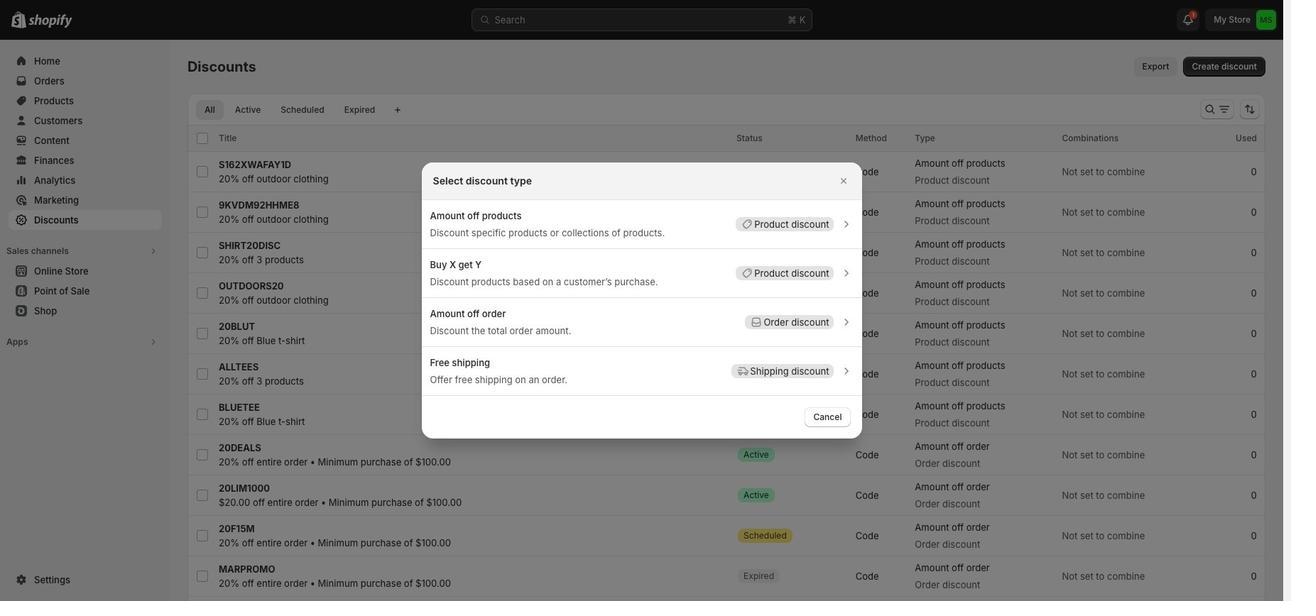Task type: locate. For each thing, give the bounding box(es) containing it.
tab list
[[193, 99, 387, 120]]

dialog
[[0, 163, 1284, 439]]

shopify image
[[28, 14, 72, 28]]



Task type: vqa. For each thing, say whether or not it's contained in the screenshot.
My Store icon
no



